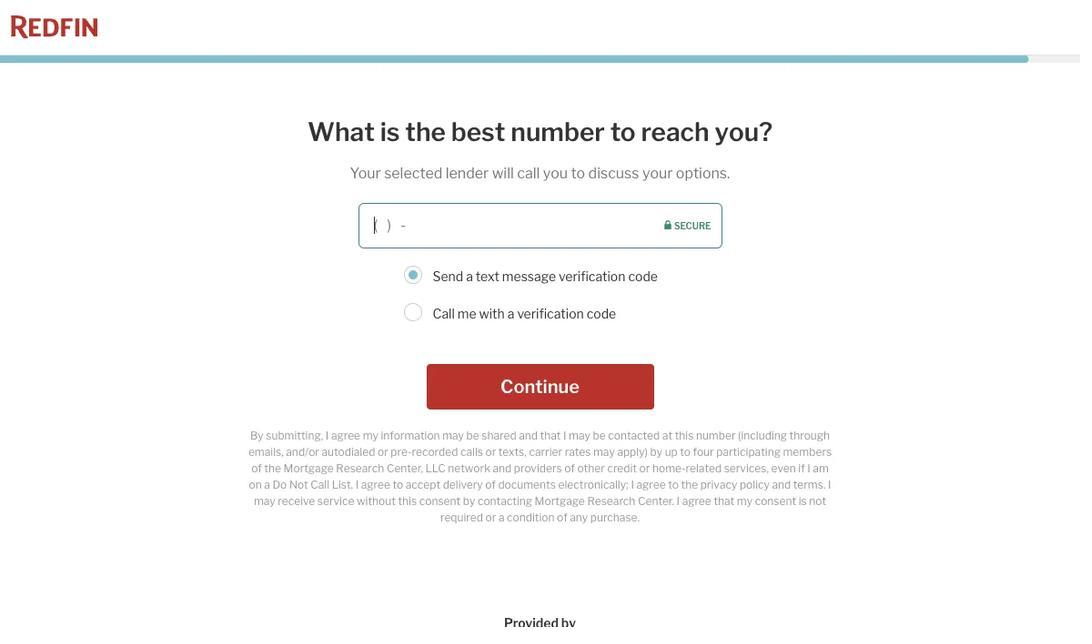 Task type: locate. For each thing, give the bounding box(es) containing it.
a
[[466, 268, 473, 284], [508, 305, 515, 321]]

home-
[[653, 461, 686, 475]]

or
[[640, 461, 650, 475]]

1 vertical spatial verification code
[[517, 305, 616, 321]]

to
[[610, 117, 636, 147], [571, 164, 585, 182]]

0 horizontal spatial a
[[466, 268, 473, 284]]

a left text
[[466, 268, 473, 284]]

1 horizontal spatial to
[[610, 117, 636, 147]]

other
[[578, 461, 605, 475]]

what
[[308, 117, 375, 147]]

services
[[724, 461, 767, 475]]

mortgage
[[535, 494, 585, 508]]

to up discuss
[[610, 117, 636, 147]]

lender
[[446, 164, 489, 182]]

your selected lender will call you to discuss your options.
[[350, 164, 730, 182]]

is
[[380, 117, 400, 147]]

participating
[[717, 445, 781, 458]]

verification code right message
[[559, 268, 658, 284]]

discuss
[[589, 164, 639, 182]]

0 vertical spatial verification code
[[559, 268, 658, 284]]

0 horizontal spatial to
[[571, 164, 585, 182]]

best
[[451, 117, 506, 147]]

credit link
[[607, 461, 637, 475]]

related
[[686, 461, 722, 475]]

terms link
[[794, 478, 824, 491]]

selected
[[384, 164, 443, 182]]

option group
[[176, 262, 904, 327]]

call me with a verification code
[[433, 305, 616, 321]]

1 vertical spatial a
[[508, 305, 515, 321]]

home-related services link
[[653, 461, 767, 475]]

verification code
[[559, 268, 658, 284], [517, 305, 616, 321]]

What is the best number to reach you? telephone field
[[358, 203, 722, 248]]

participating members other credit or home-related services privacy policy
[[578, 445, 832, 491]]

to right you at the right
[[571, 164, 585, 182]]

message
[[502, 268, 556, 284]]

credit
[[607, 461, 637, 475]]

a right the with
[[508, 305, 515, 321]]

0 vertical spatial a
[[466, 268, 473, 284]]

the
[[405, 117, 446, 147]]

1 vertical spatial to
[[571, 164, 585, 182]]

verification code down send a text message verification code
[[517, 305, 616, 321]]

contacting mortgage research center link
[[478, 494, 672, 508]]



Task type: describe. For each thing, give the bounding box(es) containing it.
send a text message verification code
[[433, 268, 658, 284]]

your
[[350, 164, 381, 182]]

terms
[[794, 478, 824, 491]]

your options.
[[643, 164, 730, 182]]

will
[[492, 164, 514, 182]]

continue
[[501, 376, 580, 397]]

reach you?
[[641, 117, 773, 147]]

0 vertical spatial to
[[610, 117, 636, 147]]

research
[[587, 494, 636, 508]]

policy
[[740, 478, 770, 491]]

me
[[458, 305, 477, 321]]

option group containing send a text message verification code
[[176, 262, 904, 327]]

verification code for call me with a verification code
[[517, 305, 616, 321]]

you
[[543, 164, 568, 182]]

with
[[479, 305, 505, 321]]

privacy policy link
[[701, 478, 770, 491]]

center
[[638, 494, 672, 508]]

call
[[433, 305, 455, 321]]

verification code for send a text message verification code
[[559, 268, 658, 284]]

number
[[511, 117, 605, 147]]

text
[[476, 268, 500, 284]]

privacy
[[701, 478, 738, 491]]

1 horizontal spatial a
[[508, 305, 515, 321]]

call
[[517, 164, 540, 182]]

participating members link
[[717, 445, 832, 458]]

contacting
[[478, 494, 533, 508]]

continue button
[[426, 364, 654, 409]]

members
[[783, 445, 832, 458]]

send
[[433, 268, 463, 284]]

what is the best number to reach you?
[[308, 117, 773, 147]]

terms contacting mortgage research center
[[478, 478, 824, 508]]



Task type: vqa. For each thing, say whether or not it's contained in the screenshot.
participating members other credit or home-related services privacy policy
yes



